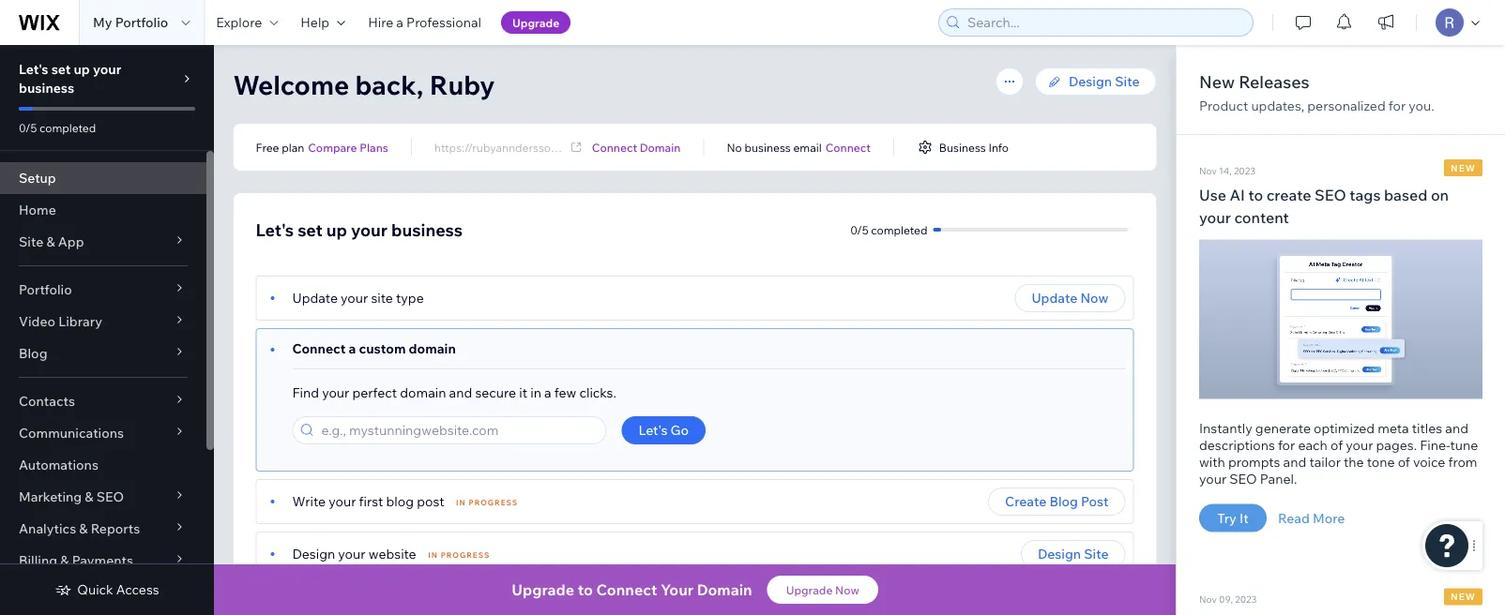 Task type: describe. For each thing, give the bounding box(es) containing it.
type
[[396, 290, 424, 306]]

design site inside button
[[1038, 546, 1109, 563]]

my
[[93, 14, 112, 30]]

home
[[19, 202, 56, 218]]

seo inside use ai to create seo tags based on your content
[[1315, 185, 1346, 204]]

portfolio inside popup button
[[19, 281, 72, 298]]

meta
[[1378, 420, 1409, 436]]

upgrade now
[[786, 583, 859, 597]]

1 horizontal spatial up
[[326, 219, 347, 240]]

site & app button
[[0, 226, 206, 258]]

generate
[[1255, 420, 1311, 436]]

marketing & seo button
[[0, 481, 206, 513]]

you.
[[1409, 98, 1434, 114]]

compare plans link
[[308, 139, 388, 156]]

contacts button
[[0, 386, 206, 418]]

0/5 completed inside sidebar element
[[19, 121, 96, 135]]

e.g., mystunningwebsite.com field
[[316, 418, 600, 444]]

post
[[417, 494, 444, 510]]

connect a custom domain
[[292, 341, 456, 357]]

set inside let's set up your business
[[51, 61, 71, 77]]

business
[[939, 140, 986, 154]]

nov for nov 14, 2023
[[1199, 165, 1217, 176]]

analytics
[[19, 521, 76, 537]]

help
[[301, 14, 329, 30]]

payments
[[72, 553, 133, 569]]

video library button
[[0, 306, 206, 338]]

2 vertical spatial and
[[1283, 454, 1306, 470]]

your down with
[[1199, 471, 1227, 487]]

business info button
[[917, 139, 1009, 156]]

upgrade now button
[[767, 576, 878, 604]]

your up the
[[1346, 437, 1373, 453]]

your up update your site type
[[351, 219, 388, 240]]

in
[[530, 385, 541, 401]]

instantly generate optimized meta titles and descriptions for each of your pages. fine-tune with prompts and tailor the tone of voice from your seo panel.
[[1199, 420, 1478, 487]]

new
[[1199, 71, 1235, 92]]

design down search... field
[[1069, 73, 1112, 90]]

in for design your website
[[428, 551, 438, 560]]

for inside instantly generate optimized meta titles and descriptions for each of your pages. fine-tune with prompts and tailor the tone of voice from your seo panel.
[[1278, 437, 1295, 453]]

billing
[[19, 553, 57, 569]]

site inside button
[[1084, 546, 1109, 563]]

new for nov 09, 2023
[[1451, 591, 1476, 603]]

let's set up your business inside sidebar element
[[19, 61, 121, 96]]

connect left portfolio
[[592, 140, 637, 154]]

billing & payments button
[[0, 545, 206, 577]]

quick
[[77, 582, 113, 598]]

business inside let's set up your business
[[19, 80, 74, 96]]

library
[[58, 313, 102, 330]]

welcome
[[233, 68, 349, 101]]

website
[[368, 546, 416, 563]]

pages.
[[1376, 437, 1417, 453]]

sidebar element
[[0, 45, 214, 616]]

nov 09, 2023
[[1199, 594, 1257, 606]]

update for update your site type
[[292, 290, 338, 306]]

update your site type
[[292, 290, 424, 306]]

upgrade to connect your domain
[[512, 581, 752, 600]]

personalized
[[1307, 98, 1386, 114]]

setup link
[[0, 162, 206, 194]]

based
[[1384, 185, 1427, 204]]

let's go
[[639, 422, 689, 439]]

video library
[[19, 313, 102, 330]]

upgrade for upgrade now
[[786, 583, 833, 597]]

quick access button
[[55, 582, 159, 599]]

it
[[1240, 510, 1249, 526]]

let's inside button
[[639, 422, 668, 439]]

quick access
[[77, 582, 159, 598]]

https://rubyanndersson.wixsite.com/my-portfolio
[[434, 140, 689, 154]]

1 horizontal spatial 0/5
[[850, 223, 869, 237]]

instantly
[[1199, 420, 1252, 436]]

portfolio
[[644, 140, 689, 154]]

now for upgrade now
[[835, 583, 859, 597]]

it
[[519, 385, 527, 401]]

nov for nov 09, 2023
[[1199, 594, 1217, 606]]

updates,
[[1251, 98, 1304, 114]]

blog
[[386, 494, 414, 510]]

to inside use ai to create seo tags based on your content
[[1248, 185, 1263, 204]]

free
[[256, 140, 279, 154]]

welcome back, ruby
[[233, 68, 495, 101]]

seo inside "dropdown button"
[[96, 489, 124, 505]]

with
[[1199, 454, 1225, 470]]

connect up find
[[292, 341, 346, 357]]

your left site
[[341, 290, 368, 306]]

custom
[[359, 341, 406, 357]]

on
[[1431, 185, 1449, 204]]

post
[[1081, 494, 1109, 510]]

progress for write your first blog post
[[469, 498, 518, 508]]

upgrade button
[[501, 11, 571, 34]]

0 horizontal spatial domain
[[640, 140, 681, 154]]

& for site
[[46, 234, 55, 250]]

0/5 inside sidebar element
[[19, 121, 37, 135]]

new releases product updates, personalized for you.
[[1199, 71, 1434, 114]]

your inside use ai to create seo tags based on your content
[[1199, 208, 1231, 227]]

1 horizontal spatial set
[[298, 219, 322, 240]]

1 vertical spatial domain
[[697, 581, 752, 600]]

create
[[1266, 185, 1311, 204]]

automations link
[[0, 449, 206, 481]]

upgrade for upgrade to connect your domain
[[512, 581, 574, 600]]

let's go button
[[622, 417, 706, 445]]

2 horizontal spatial a
[[544, 385, 551, 401]]

& for billing
[[60, 553, 69, 569]]

2 horizontal spatial and
[[1445, 420, 1468, 436]]

1 horizontal spatial of
[[1398, 454, 1410, 470]]

more
[[1313, 510, 1345, 526]]

app
[[58, 234, 84, 250]]

0 vertical spatial design site
[[1069, 73, 1140, 90]]

descriptions
[[1199, 437, 1275, 453]]

connect domain link
[[592, 139, 681, 156]]

design down 'write'
[[292, 546, 335, 563]]

fine-
[[1420, 437, 1450, 453]]

seo inside instantly generate optimized meta titles and descriptions for each of your pages. fine-tune with prompts and tailor the tone of voice from your seo panel.
[[1229, 471, 1257, 487]]

compare
[[308, 140, 357, 154]]

find your perfect domain and secure it in a few clicks.
[[292, 385, 616, 401]]

a for professional
[[396, 14, 403, 30]]

0 vertical spatial and
[[449, 385, 472, 401]]

your inside let's set up your business
[[93, 61, 121, 77]]

let's inside sidebar element
[[19, 61, 48, 77]]

communications
[[19, 425, 124, 441]]



Task type: locate. For each thing, give the bounding box(es) containing it.
0 horizontal spatial up
[[74, 61, 90, 77]]

email
[[793, 140, 822, 154]]

secure
[[475, 385, 516, 401]]

panel.
[[1260, 471, 1297, 487]]

domain for custom
[[409, 341, 456, 357]]

1 vertical spatial up
[[326, 219, 347, 240]]

0 vertical spatial in
[[456, 498, 466, 508]]

design site down search... field
[[1069, 73, 1140, 90]]

1 update from the left
[[292, 290, 338, 306]]

2 vertical spatial seo
[[96, 489, 124, 505]]

design site down the create blog post button
[[1038, 546, 1109, 563]]

try
[[1217, 510, 1237, 526]]

1 vertical spatial site
[[19, 234, 43, 250]]

2 vertical spatial a
[[544, 385, 551, 401]]

0 vertical spatial business
[[19, 80, 74, 96]]

each
[[1298, 437, 1328, 453]]

0 vertical spatial completed
[[39, 121, 96, 135]]

progress right post on the bottom
[[469, 498, 518, 508]]

your left first
[[329, 494, 356, 510]]

billing & payments
[[19, 553, 133, 569]]

new for nov 14, 2023
[[1451, 162, 1476, 174]]

nov left 09,
[[1199, 594, 1217, 606]]

1 horizontal spatial let's set up your business
[[256, 219, 463, 240]]

1 horizontal spatial let's
[[256, 219, 294, 240]]

in right website at the left of the page
[[428, 551, 438, 560]]

titles
[[1412, 420, 1442, 436]]

update
[[292, 290, 338, 306], [1032, 290, 1077, 306]]

0 vertical spatial now
[[1080, 290, 1109, 306]]

& right billing
[[60, 553, 69, 569]]

0 vertical spatial let's
[[19, 61, 48, 77]]

connect left "your"
[[596, 581, 657, 600]]

0/5 completed up setup
[[19, 121, 96, 135]]

let's set up your business up update your site type
[[256, 219, 463, 240]]

0 vertical spatial 0/5
[[19, 121, 37, 135]]

my portfolio
[[93, 14, 168, 30]]

read
[[1278, 510, 1310, 526]]

1 vertical spatial to
[[578, 581, 593, 600]]

let's set up your business down my
[[19, 61, 121, 96]]

site down home
[[19, 234, 43, 250]]

find
[[292, 385, 319, 401]]

& up analytics & reports
[[85, 489, 93, 505]]

and up panel.
[[1283, 454, 1306, 470]]

1 vertical spatial 2023
[[1235, 594, 1257, 606]]

ai
[[1230, 185, 1245, 204]]

1 vertical spatial design site
[[1038, 546, 1109, 563]]

0 horizontal spatial let's
[[19, 61, 48, 77]]

completed
[[39, 121, 96, 135], [871, 223, 928, 237]]

0 horizontal spatial set
[[51, 61, 71, 77]]

0 vertical spatial a
[[396, 14, 403, 30]]

site inside popup button
[[19, 234, 43, 250]]

business up type on the top of page
[[391, 219, 463, 240]]

09,
[[1219, 594, 1233, 606]]

connect link
[[825, 139, 871, 156]]

in right post on the bottom
[[456, 498, 466, 508]]

1 horizontal spatial business
[[391, 219, 463, 240]]

product
[[1199, 98, 1248, 114]]

0 vertical spatial let's set up your business
[[19, 61, 121, 96]]

2 nov from the top
[[1199, 594, 1217, 606]]

1 new from the top
[[1451, 162, 1476, 174]]

1 vertical spatial new
[[1451, 591, 1476, 603]]

1 vertical spatial let's
[[256, 219, 294, 240]]

connect right 'email'
[[825, 140, 871, 154]]

update now button
[[1015, 284, 1126, 312]]

0 vertical spatial portfolio
[[115, 14, 168, 30]]

seo up reports
[[96, 489, 124, 505]]

let's set up your business
[[19, 61, 121, 96], [256, 219, 463, 240]]

blog inside the create blog post button
[[1049, 494, 1078, 510]]

plans
[[360, 140, 388, 154]]

1 horizontal spatial a
[[396, 14, 403, 30]]

to left "your"
[[578, 581, 593, 600]]

marketing
[[19, 489, 82, 505]]

2 horizontal spatial business
[[745, 140, 791, 154]]

1 horizontal spatial and
[[1283, 454, 1306, 470]]

read more link
[[1278, 510, 1345, 527]]

content
[[1234, 208, 1289, 227]]

analytics & reports
[[19, 521, 140, 537]]

update now
[[1032, 290, 1109, 306]]

& inside dropdown button
[[60, 553, 69, 569]]

design down the create blog post button
[[1038, 546, 1081, 563]]

seo down prompts
[[1229, 471, 1257, 487]]

2 vertical spatial business
[[391, 219, 463, 240]]

2 horizontal spatial seo
[[1315, 185, 1346, 204]]

up inside let's set up your business
[[74, 61, 90, 77]]

in progress
[[456, 498, 518, 508], [428, 551, 490, 560]]

0 horizontal spatial business
[[19, 80, 74, 96]]

2 vertical spatial let's
[[639, 422, 668, 439]]

in progress right post on the bottom
[[456, 498, 518, 508]]

1 vertical spatial seo
[[1229, 471, 1257, 487]]

1 horizontal spatial completed
[[871, 223, 928, 237]]

in progress for design your website
[[428, 551, 490, 560]]

0 vertical spatial for
[[1389, 98, 1406, 114]]

domain for perfect
[[400, 385, 446, 401]]

write
[[292, 494, 326, 510]]

0 horizontal spatial completed
[[39, 121, 96, 135]]

0 vertical spatial nov
[[1199, 165, 1217, 176]]

1 horizontal spatial site
[[1084, 546, 1109, 563]]

& inside "dropdown button"
[[85, 489, 93, 505]]

0 vertical spatial progress
[[469, 498, 518, 508]]

1 horizontal spatial domain
[[697, 581, 752, 600]]

0 vertical spatial in progress
[[456, 498, 518, 508]]

site down search... field
[[1115, 73, 1140, 90]]

2023 right 09,
[[1235, 594, 1257, 606]]

in progress for write your first blog post
[[456, 498, 518, 508]]

1 vertical spatial 0/5 completed
[[850, 223, 928, 237]]

1 vertical spatial domain
[[400, 385, 446, 401]]

0 horizontal spatial update
[[292, 290, 338, 306]]

site down post
[[1084, 546, 1109, 563]]

few
[[554, 385, 576, 401]]

domain left no
[[640, 140, 681, 154]]

1 nov from the top
[[1199, 165, 1217, 176]]

in for write your first blog post
[[456, 498, 466, 508]]

prompts
[[1228, 454, 1280, 470]]

0 horizontal spatial and
[[449, 385, 472, 401]]

0 horizontal spatial now
[[835, 583, 859, 597]]

1 vertical spatial set
[[298, 219, 322, 240]]

releases
[[1239, 71, 1310, 92]]

& left reports
[[79, 521, 88, 537]]

of down pages.
[[1398, 454, 1410, 470]]

2 update from the left
[[1032, 290, 1077, 306]]

your down my
[[93, 61, 121, 77]]

Search... field
[[962, 9, 1247, 36]]

0 vertical spatial up
[[74, 61, 90, 77]]

portfolio button
[[0, 274, 206, 306]]

marketing & seo
[[19, 489, 124, 505]]

0 horizontal spatial for
[[1278, 437, 1295, 453]]

hire
[[368, 14, 393, 30]]

reports
[[91, 521, 140, 537]]

0 horizontal spatial 0/5 completed
[[19, 121, 96, 135]]

progress down post on the bottom
[[441, 551, 490, 560]]

nov left 14,
[[1199, 165, 1217, 176]]

0/5 up setup
[[19, 121, 37, 135]]

blog left post
[[1049, 494, 1078, 510]]

of down "optimized"
[[1331, 437, 1343, 453]]

update for update now
[[1032, 290, 1077, 306]]

0 vertical spatial seo
[[1315, 185, 1346, 204]]

& left app
[[46, 234, 55, 250]]

1 horizontal spatial for
[[1389, 98, 1406, 114]]

0 horizontal spatial blog
[[19, 345, 47, 362]]

go
[[670, 422, 689, 439]]

0 horizontal spatial a
[[349, 341, 356, 357]]

1 horizontal spatial blog
[[1049, 494, 1078, 510]]

1 horizontal spatial now
[[1080, 290, 1109, 306]]

& for marketing
[[85, 489, 93, 505]]

your left website at the left of the page
[[338, 546, 365, 563]]

& inside popup button
[[46, 234, 55, 250]]

1 horizontal spatial portfolio
[[115, 14, 168, 30]]

update inside update now button
[[1032, 290, 1077, 306]]

tone
[[1367, 454, 1395, 470]]

for down the generate
[[1278, 437, 1295, 453]]

https://rubyanndersson.wixsite.com/my-
[[434, 140, 644, 154]]

and up tune
[[1445, 420, 1468, 436]]

use
[[1199, 185, 1226, 204]]

domain right "your"
[[697, 581, 752, 600]]

1 vertical spatial let's set up your business
[[256, 219, 463, 240]]

to right ai
[[1248, 185, 1263, 204]]

blog button
[[0, 338, 206, 370]]

2023 for nov 14, 2023
[[1234, 165, 1255, 176]]

home link
[[0, 194, 206, 226]]

explore
[[216, 14, 262, 30]]

create
[[1005, 494, 1047, 510]]

0 vertical spatial site
[[1115, 73, 1140, 90]]

0 horizontal spatial seo
[[96, 489, 124, 505]]

0/5 completed down connect "link"
[[850, 223, 928, 237]]

professional
[[406, 14, 481, 30]]

portfolio right my
[[115, 14, 168, 30]]

free plan compare plans
[[256, 140, 388, 154]]

site & app
[[19, 234, 84, 250]]

1 vertical spatial blog
[[1049, 494, 1078, 510]]

the
[[1344, 454, 1364, 470]]

1 vertical spatial in progress
[[428, 551, 490, 560]]

0 horizontal spatial to
[[578, 581, 593, 600]]

1 vertical spatial completed
[[871, 223, 928, 237]]

and left secure
[[449, 385, 472, 401]]

connect domain
[[592, 140, 681, 154]]

a for custom
[[349, 341, 356, 357]]

1 vertical spatial portfolio
[[19, 281, 72, 298]]

2 new from the top
[[1451, 591, 1476, 603]]

portfolio up video
[[19, 281, 72, 298]]

for inside new releases product updates, personalized for you.
[[1389, 98, 1406, 114]]

hire a professional
[[368, 14, 481, 30]]

use ai to create seo tags based on your content
[[1199, 185, 1449, 227]]

voice
[[1413, 454, 1445, 470]]

0 vertical spatial set
[[51, 61, 71, 77]]

2 horizontal spatial let's
[[639, 422, 668, 439]]

a right hire at top
[[396, 14, 403, 30]]

now for update now
[[1080, 290, 1109, 306]]

0 vertical spatial domain
[[409, 341, 456, 357]]

a right in at the bottom of page
[[544, 385, 551, 401]]

nov
[[1199, 165, 1217, 176], [1199, 594, 1217, 606]]

communications button
[[0, 418, 206, 449]]

0 vertical spatial blog
[[19, 345, 47, 362]]

a
[[396, 14, 403, 30], [349, 341, 356, 357], [544, 385, 551, 401]]

design site link
[[1035, 68, 1156, 96]]

0 horizontal spatial of
[[1331, 437, 1343, 453]]

0 horizontal spatial in
[[428, 551, 438, 560]]

create blog post button
[[988, 488, 1126, 516]]

1 vertical spatial and
[[1445, 420, 1468, 436]]

& inside dropdown button
[[79, 521, 88, 537]]

0 vertical spatial 2023
[[1234, 165, 1255, 176]]

1 vertical spatial nov
[[1199, 594, 1217, 606]]

video
[[19, 313, 55, 330]]

1 vertical spatial business
[[745, 140, 791, 154]]

progress for design your website
[[441, 551, 490, 560]]

1 vertical spatial a
[[349, 341, 356, 357]]

new
[[1451, 162, 1476, 174], [1451, 591, 1476, 603]]

in progress down post on the bottom
[[428, 551, 490, 560]]

2 horizontal spatial site
[[1115, 73, 1140, 90]]

0 vertical spatial 0/5 completed
[[19, 121, 96, 135]]

2023
[[1234, 165, 1255, 176], [1235, 594, 1257, 606]]

optimized
[[1314, 420, 1375, 436]]

0 horizontal spatial let's set up your business
[[19, 61, 121, 96]]

your down use
[[1199, 208, 1231, 227]]

0 vertical spatial new
[[1451, 162, 1476, 174]]

0/5 down connect "link"
[[850, 223, 869, 237]]

2023 for nov 09, 2023
[[1235, 594, 1257, 606]]

design inside button
[[1038, 546, 1081, 563]]

0 horizontal spatial 0/5
[[19, 121, 37, 135]]

blog inside blog "popup button"
[[19, 345, 47, 362]]

first
[[359, 494, 383, 510]]

business up setup
[[19, 80, 74, 96]]

seo left tags
[[1315, 185, 1346, 204]]

1 vertical spatial now
[[835, 583, 859, 597]]

clicks.
[[579, 385, 616, 401]]

1 vertical spatial progress
[[441, 551, 490, 560]]

0 horizontal spatial portfolio
[[19, 281, 72, 298]]

your right find
[[322, 385, 349, 401]]

1 vertical spatial for
[[1278, 437, 1295, 453]]

1 horizontal spatial in
[[456, 498, 466, 508]]

2023 right 14,
[[1234, 165, 1255, 176]]

& for analytics
[[79, 521, 88, 537]]

1 horizontal spatial 0/5 completed
[[850, 223, 928, 237]]

design site button
[[1021, 540, 1126, 569]]

business info
[[939, 140, 1009, 154]]

1 vertical spatial 0/5
[[850, 223, 869, 237]]

blog
[[19, 345, 47, 362], [1049, 494, 1078, 510]]

blog down video
[[19, 345, 47, 362]]

back,
[[355, 68, 423, 101]]

0 vertical spatial to
[[1248, 185, 1263, 204]]

create blog post
[[1005, 494, 1109, 510]]

1 vertical spatial in
[[428, 551, 438, 560]]

0 vertical spatial domain
[[640, 140, 681, 154]]

and
[[449, 385, 472, 401], [1445, 420, 1468, 436], [1283, 454, 1306, 470]]

let's
[[19, 61, 48, 77], [256, 219, 294, 240], [639, 422, 668, 439]]

from
[[1448, 454, 1477, 470]]

for left you.
[[1389, 98, 1406, 114]]

0/5 completed
[[19, 121, 96, 135], [850, 223, 928, 237]]

completed inside sidebar element
[[39, 121, 96, 135]]

domain right "perfect"
[[400, 385, 446, 401]]

of
[[1331, 437, 1343, 453], [1398, 454, 1410, 470]]

tailor
[[1309, 454, 1341, 470]]

1 horizontal spatial to
[[1248, 185, 1263, 204]]

access
[[116, 582, 159, 598]]

a left custom
[[349, 341, 356, 357]]

plan
[[282, 140, 304, 154]]

tune
[[1450, 437, 1478, 453]]

domain up the find your perfect domain and secure it in a few clicks.
[[409, 341, 456, 357]]

info
[[988, 140, 1009, 154]]

business right no
[[745, 140, 791, 154]]

upgrade for upgrade
[[512, 15, 559, 30]]

a inside hire a professional link
[[396, 14, 403, 30]]

1 horizontal spatial update
[[1032, 290, 1077, 306]]



Task type: vqa. For each thing, say whether or not it's contained in the screenshot.
second Nov from the bottom of the page
yes



